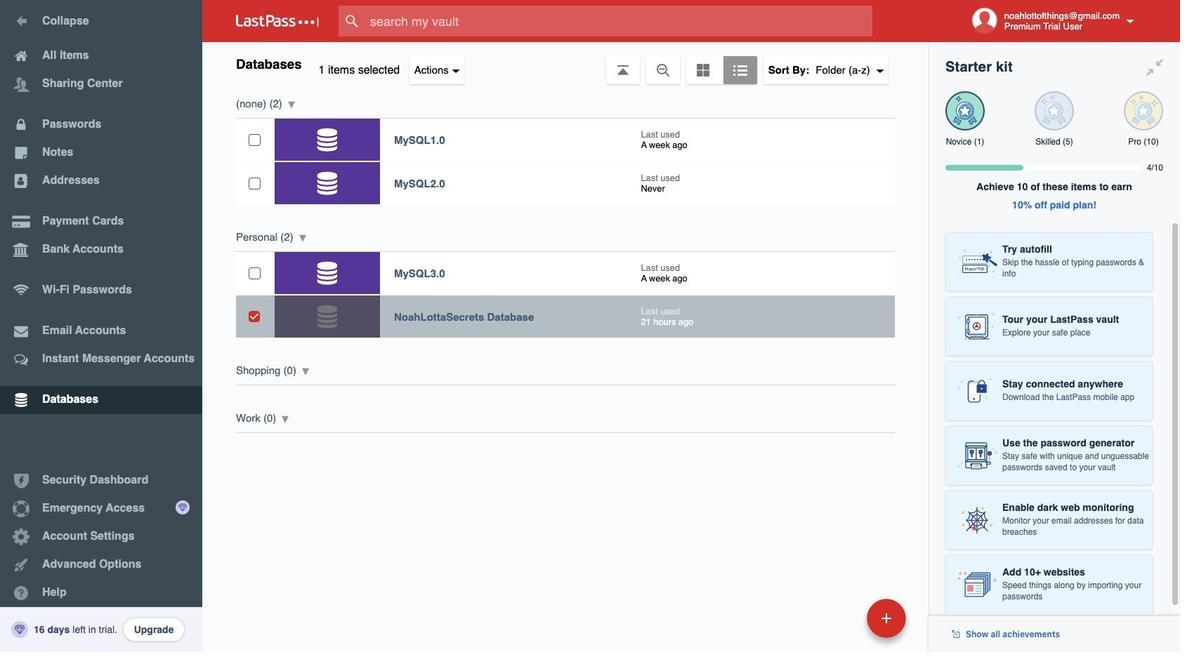 Task type: describe. For each thing, give the bounding box(es) containing it.
new item navigation
[[771, 595, 915, 653]]

vault options navigation
[[202, 42, 929, 84]]

lastpass image
[[236, 15, 319, 27]]



Task type: locate. For each thing, give the bounding box(es) containing it.
search my vault text field
[[339, 6, 900, 37]]

Search search field
[[339, 6, 900, 37]]

new item element
[[771, 599, 911, 639]]

main navigation navigation
[[0, 0, 202, 653]]



Task type: vqa. For each thing, say whether or not it's contained in the screenshot.
DIALOG
no



